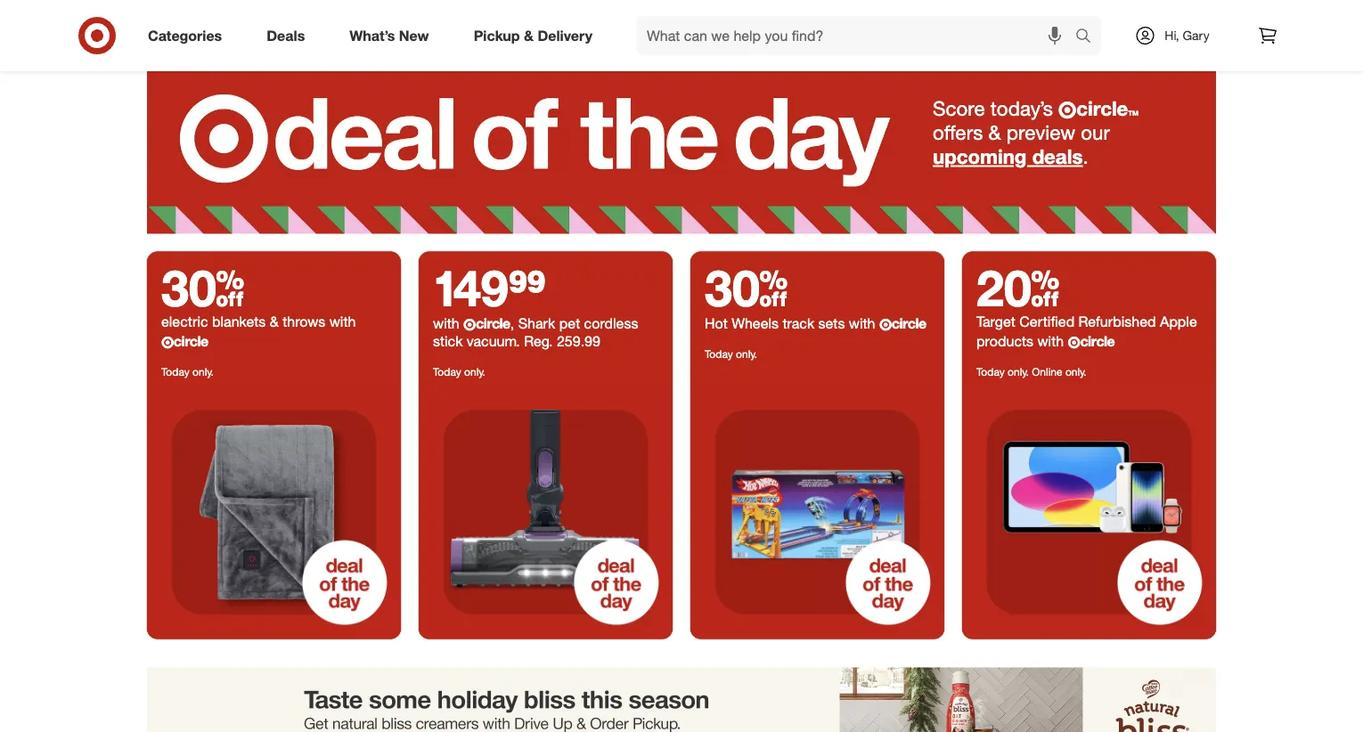 Task type: vqa. For each thing, say whether or not it's contained in the screenshot.
'When' associated with 4pc Measuring Cup Set Vintage Silver Finish - Hearth & Hand™ with Magnolia
no



Task type: locate. For each thing, give the bounding box(es) containing it.
.
[[1083, 144, 1089, 169]]

30 for 30
[[705, 257, 788, 318]]

today only. down stick
[[433, 365, 486, 378]]

1 horizontal spatial &
[[524, 27, 534, 44]]

target certified refurbished apple products with
[[977, 313, 1197, 350]]

with
[[329, 313, 356, 331], [433, 315, 463, 332], [849, 315, 875, 332], [1038, 333, 1064, 350]]

target deal of the day image for with
[[419, 385, 673, 639]]

2 advertisement region from the top
[[147, 668, 1216, 732]]

1 horizontal spatial 30
[[705, 257, 788, 318]]

new
[[399, 27, 429, 44]]

only. down vacuum.
[[464, 365, 486, 378]]

1 vertical spatial advertisement region
[[147, 668, 1216, 732]]

categories link
[[133, 16, 244, 55]]

2 vertical spatial &
[[270, 313, 279, 331]]

upcoming
[[933, 144, 1027, 169]]

sponsored
[[1164, 42, 1216, 55]]

1 horizontal spatial today only.
[[433, 365, 486, 378]]

pickup & delivery
[[474, 27, 593, 44]]

deals
[[267, 27, 305, 44]]

1 vertical spatial &
[[989, 120, 1001, 145]]

reg.
[[524, 333, 553, 350]]

circle
[[1077, 96, 1128, 121], [476, 315, 510, 332], [892, 315, 926, 332], [174, 333, 208, 350], [1080, 333, 1115, 350]]

30 inside 30 electric blankets & throws with circle
[[161, 257, 245, 318]]

2 30 from the left
[[705, 257, 788, 318]]

score today's ◎ circle tm offers & preview our upcoming deals .
[[933, 96, 1139, 169]]

with right throws
[[329, 313, 356, 331]]

What can we help you find? suggestions appear below search field
[[636, 16, 1080, 55]]

with down certified
[[1038, 333, 1064, 350]]

circle up vacuum.
[[476, 315, 510, 332]]

today down stick
[[433, 365, 461, 378]]

vacuum.
[[467, 333, 520, 350]]

pickup & delivery link
[[459, 16, 615, 55]]

today for electric blankets & throws with
[[161, 365, 190, 378]]

today only. down 'hot'
[[705, 347, 757, 360]]

0 horizontal spatial &
[[270, 313, 279, 331]]

2 horizontal spatial today only.
[[705, 347, 757, 360]]

hot
[[705, 315, 728, 332]]

online
[[1032, 365, 1063, 378]]

circle for hot wheels track sets with
[[892, 315, 926, 332]]

259.99
[[557, 333, 601, 350]]

only.
[[736, 347, 757, 360], [193, 365, 214, 378], [464, 365, 486, 378], [1008, 365, 1029, 378], [1066, 365, 1087, 378]]

what's new
[[350, 27, 429, 44]]

gary
[[1183, 28, 1210, 43]]

today down electric
[[161, 365, 190, 378]]

& left throws
[[270, 313, 279, 331]]

today only. for hot wheels track sets with
[[705, 347, 757, 360]]

0 horizontal spatial 30
[[161, 257, 245, 318]]

1 30 from the left
[[161, 257, 245, 318]]

0 vertical spatial &
[[524, 27, 534, 44]]

2 horizontal spatial &
[[989, 120, 1001, 145]]

pickup
[[474, 27, 520, 44]]

products
[[977, 333, 1034, 350]]

only. down wheels at the right top of the page
[[736, 347, 757, 360]]

hot wheels track sets with
[[705, 315, 879, 332]]

circle right "sets"
[[892, 315, 926, 332]]

, shark pet cordless stick vacuum. reg. 259.99
[[433, 315, 638, 350]]

with up stick
[[433, 315, 463, 332]]

today for target certified refurbished apple products with
[[977, 365, 1005, 378]]

today only.
[[705, 347, 757, 360], [161, 365, 214, 378], [433, 365, 486, 378]]

& right pickup
[[524, 27, 534, 44]]

149
[[433, 257, 509, 318]]

deals link
[[251, 16, 327, 55]]

today down 'hot'
[[705, 347, 733, 360]]

only. for electric blankets & throws with
[[193, 365, 214, 378]]

offers
[[933, 120, 983, 145]]

tm
[[1128, 109, 1139, 118]]

30
[[161, 257, 245, 318], [705, 257, 788, 318]]

what's new link
[[334, 16, 451, 55]]

with inside target certified refurbished apple products with
[[1038, 333, 1064, 350]]

advertisement region
[[147, 0, 1216, 41], [147, 668, 1216, 732]]

circle down refurbished
[[1080, 333, 1115, 350]]

20
[[977, 257, 1060, 318]]

target deal of the day image
[[147, 60, 1216, 234], [147, 385, 401, 639], [419, 385, 673, 639], [691, 385, 945, 639], [962, 385, 1216, 639]]

& right offers
[[989, 120, 1001, 145]]

today
[[705, 347, 733, 360], [161, 365, 190, 378], [433, 365, 461, 378], [977, 365, 1005, 378]]

today down products
[[977, 365, 1005, 378]]

circle inside 30 electric blankets & throws with circle
[[174, 333, 208, 350]]

circle up .
[[1077, 96, 1128, 121]]

0 horizontal spatial today only.
[[161, 365, 214, 378]]

only. down electric
[[193, 365, 214, 378]]

today for with
[[433, 365, 461, 378]]

&
[[524, 27, 534, 44], [989, 120, 1001, 145], [270, 313, 279, 331]]

only. left 'online'
[[1008, 365, 1029, 378]]

circle down electric
[[174, 333, 208, 350]]

today only. down electric
[[161, 365, 214, 378]]

today only. for electric blankets & throws with
[[161, 365, 214, 378]]

0 vertical spatial advertisement region
[[147, 0, 1216, 41]]



Task type: describe. For each thing, give the bounding box(es) containing it.
cordless
[[584, 315, 638, 332]]

with inside 30 electric blankets & throws with circle
[[329, 313, 356, 331]]

pet
[[559, 315, 580, 332]]

refurbished
[[1079, 313, 1156, 331]]

target deal of the day image for electric blankets & throws with
[[147, 385, 401, 639]]

149 99
[[433, 257, 546, 318]]

& inside score today's ◎ circle tm offers & preview our upcoming deals .
[[989, 120, 1001, 145]]

apple
[[1160, 313, 1197, 331]]

search button
[[1068, 16, 1110, 59]]

& inside 30 electric blankets & throws with circle
[[270, 313, 279, 331]]

throws
[[283, 313, 326, 331]]

deals
[[1032, 144, 1083, 169]]

track
[[783, 315, 815, 332]]

only. for with
[[464, 365, 486, 378]]

preview
[[1007, 120, 1076, 145]]

wheels
[[732, 315, 779, 332]]

shark
[[518, 315, 555, 332]]

99
[[509, 257, 546, 318]]

only. for target certified refurbished apple products with
[[1008, 365, 1029, 378]]

blankets
[[212, 313, 266, 331]]

◎
[[1059, 100, 1077, 120]]

target deal of the day image for target certified refurbished apple products with
[[962, 385, 1216, 639]]

with right "sets"
[[849, 315, 875, 332]]

circle for with
[[476, 315, 510, 332]]

hi, gary
[[1165, 28, 1210, 43]]

what's
[[350, 27, 395, 44]]

30 electric blankets & throws with circle
[[161, 257, 356, 350]]

only. for hot wheels track sets with
[[736, 347, 757, 360]]

circle inside score today's ◎ circle tm offers & preview our upcoming deals .
[[1077, 96, 1128, 121]]

today only. online only.
[[977, 365, 1087, 378]]

target deal of the day image for hot wheels track sets with
[[691, 385, 945, 639]]

score
[[933, 96, 985, 121]]

delivery
[[538, 27, 593, 44]]

stick
[[433, 333, 463, 350]]

1 advertisement region from the top
[[147, 0, 1216, 41]]

,
[[510, 315, 514, 332]]

categories
[[148, 27, 222, 44]]

30 for 30 electric blankets & throws with circle
[[161, 257, 245, 318]]

certified
[[1020, 313, 1075, 331]]

circle for target certified refurbished apple products with
[[1080, 333, 1115, 350]]

today's
[[991, 96, 1053, 121]]

today for hot wheels track sets with
[[705, 347, 733, 360]]

target
[[977, 313, 1016, 331]]

today only. for with
[[433, 365, 486, 378]]

hi,
[[1165, 28, 1179, 43]]

only. right 'online'
[[1066, 365, 1087, 378]]

electric
[[161, 313, 208, 331]]

search
[[1068, 29, 1110, 46]]

sets
[[819, 315, 845, 332]]

our
[[1081, 120, 1110, 145]]



